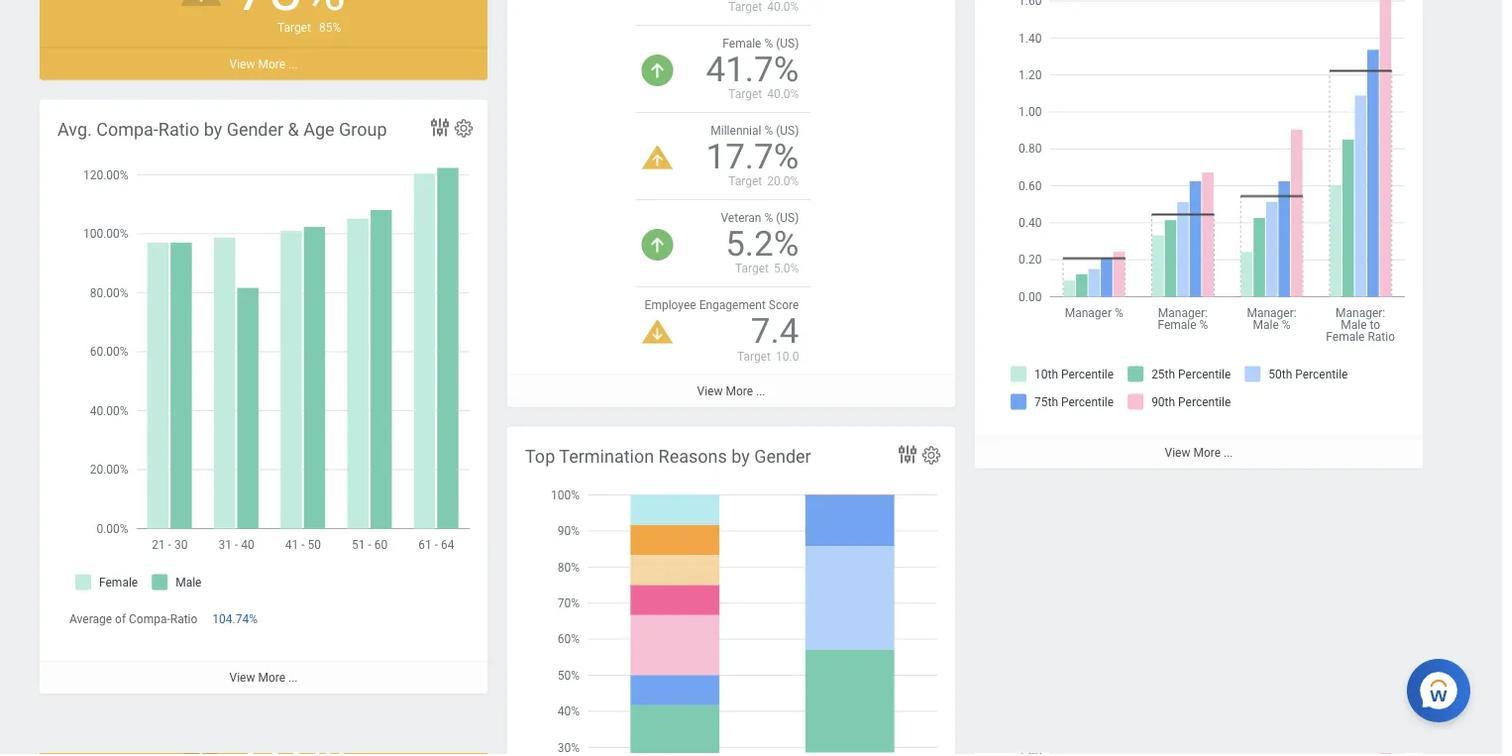 Task type: locate. For each thing, give the bounding box(es) containing it.
1 vertical spatial ratio
[[170, 612, 198, 626]]

target inside 5.2% target 5.0%
[[735, 262, 769, 276]]

%
[[764, 36, 773, 50], [764, 124, 773, 138], [764, 211, 773, 225]]

% right female
[[764, 36, 773, 50]]

millennial
[[711, 124, 761, 138]]

% for 5.2%
[[764, 211, 773, 225]]

(us) down 40.0%
[[776, 124, 799, 138]]

avg. compa-ratio by gender & age group element
[[40, 100, 487, 693]]

view more ... inside avg. compa-ratio by gender & age group element
[[229, 671, 298, 684]]

20.0%
[[767, 174, 799, 188]]

view more ... link
[[40, 47, 487, 80], [507, 374, 955, 407], [975, 436, 1423, 468], [40, 661, 487, 693]]

top termination reasons by gender element
[[507, 427, 955, 754]]

1 horizontal spatial up warning image
[[642, 146, 673, 169]]

target inside 41.7% target 40.0%
[[728, 87, 762, 101]]

view
[[229, 57, 255, 71], [697, 384, 723, 398], [1165, 445, 1190, 459], [229, 671, 255, 684]]

2 vertical spatial (us)
[[776, 211, 799, 225]]

... inside the leadership diversity benchmarks element
[[1224, 445, 1233, 459]]

target up veteran
[[728, 174, 762, 188]]

1 vertical spatial by
[[731, 446, 750, 467]]

1 vertical spatial %
[[764, 124, 773, 138]]

% for 41.7%
[[764, 36, 773, 50]]

2 % from the top
[[764, 124, 773, 138]]

leadership diversity benchmarks element
[[975, 0, 1423, 468]]

17.7%
[[706, 136, 799, 176]]

2 vertical spatial %
[[764, 211, 773, 225]]

0 horizontal spatial gender
[[227, 119, 284, 140]]

by for ratio
[[204, 119, 222, 140]]

1 vertical spatial (us)
[[776, 124, 799, 138]]

target left 40.0%
[[728, 87, 762, 101]]

view more ... inside the leadership diversity benchmarks element
[[1165, 445, 1233, 459]]

gender right reasons
[[754, 446, 811, 467]]

configure and view chart data image
[[896, 442, 920, 466]]

target inside 17.7% target 20.0%
[[728, 174, 762, 188]]

1 horizontal spatial gender
[[754, 446, 811, 467]]

104.74%
[[212, 612, 258, 626]]

of
[[115, 612, 126, 626]]

more inside the leadership diversity benchmarks element
[[1193, 445, 1221, 459]]

top termination reasons by gender
[[525, 446, 811, 467]]

by right reasons
[[731, 446, 750, 467]]

view more ... inside diversity scorecard (us) element
[[697, 384, 765, 398]]

0 vertical spatial ratio
[[158, 119, 199, 140]]

target
[[277, 20, 311, 34], [728, 87, 762, 101], [728, 174, 762, 188], [735, 262, 769, 276], [737, 349, 771, 363]]

female % (us)
[[723, 36, 799, 50]]

by
[[204, 119, 222, 140], [731, 446, 750, 467]]

1 % from the top
[[764, 36, 773, 50]]

... inside avg. compa-ratio by gender & age group element
[[288, 671, 298, 684]]

17.7% target 20.0%
[[706, 136, 799, 188]]

1 horizontal spatial by
[[731, 446, 750, 467]]

0 vertical spatial (us)
[[776, 36, 799, 50]]

target for 7.4
[[737, 349, 771, 363]]

termination
[[559, 446, 654, 467]]

target 85%
[[277, 20, 341, 34]]

0 horizontal spatial up warning image
[[181, 0, 221, 6]]

compa-
[[96, 119, 158, 140], [129, 612, 170, 626]]

(us) right female
[[776, 36, 799, 50]]

target left the "5.0%"
[[735, 262, 769, 276]]

target for 5.2%
[[735, 262, 769, 276]]

% right millennial
[[764, 124, 773, 138]]

gender for reasons
[[754, 446, 811, 467]]

2 (us) from the top
[[776, 124, 799, 138]]

0 vertical spatial %
[[764, 36, 773, 50]]

compa- right the of in the bottom of the page
[[129, 612, 170, 626]]

0 horizontal spatial by
[[204, 119, 222, 140]]

gender left &
[[227, 119, 284, 140]]

view inside avg. compa-ratio by gender & age group element
[[229, 671, 255, 684]]

1 (us) from the top
[[776, 36, 799, 50]]

more inside diversity scorecard (us) element
[[726, 384, 753, 398]]

0 vertical spatial by
[[204, 119, 222, 140]]

...
[[288, 57, 298, 71], [756, 384, 765, 398], [1224, 445, 1233, 459], [288, 671, 298, 684]]

configure avg. compa-ratio by gender & age group image
[[453, 117, 475, 139]]

female
[[723, 36, 761, 50]]

(us) for 5.2%
[[776, 211, 799, 225]]

104.74% button
[[212, 611, 261, 627]]

target inside 7.4 target 10.0
[[737, 349, 771, 363]]

by for reasons
[[731, 446, 750, 467]]

by left &
[[204, 119, 222, 140]]

3 (us) from the top
[[776, 211, 799, 225]]

41.7%
[[706, 48, 799, 89]]

view more ...
[[229, 57, 298, 71], [697, 384, 765, 398], [1165, 445, 1233, 459], [229, 671, 298, 684]]

ratio
[[158, 119, 199, 140], [170, 612, 198, 626]]

reasons
[[659, 446, 727, 467]]

up good image
[[642, 54, 673, 86]]

0 vertical spatial up warning image
[[181, 0, 221, 6]]

1 vertical spatial gender
[[754, 446, 811, 467]]

gender
[[227, 119, 284, 140], [754, 446, 811, 467]]

avg.
[[57, 119, 92, 140]]

up warning image
[[181, 0, 221, 6], [642, 146, 673, 169]]

% right veteran
[[764, 211, 773, 225]]

top
[[525, 446, 555, 467]]

3 % from the top
[[764, 211, 773, 225]]

millennial % (us)
[[711, 124, 799, 138]]

average
[[69, 612, 112, 626]]

5.0%
[[774, 262, 799, 276]]

(us)
[[776, 36, 799, 50], [776, 124, 799, 138], [776, 211, 799, 225]]

0 vertical spatial gender
[[227, 119, 284, 140]]

85%
[[319, 20, 341, 34]]

target left 10.0
[[737, 349, 771, 363]]

more
[[258, 57, 285, 71], [726, 384, 753, 398], [1193, 445, 1221, 459], [258, 671, 285, 684]]

compa- right avg.
[[96, 119, 158, 140]]

(us) down "20.0%"
[[776, 211, 799, 225]]

10.0
[[776, 349, 799, 363]]

1 vertical spatial compa-
[[129, 612, 170, 626]]

1 vertical spatial up warning image
[[642, 146, 673, 169]]



Task type: vqa. For each thing, say whether or not it's contained in the screenshot.


Task type: describe. For each thing, give the bounding box(es) containing it.
target for 41.7%
[[728, 87, 762, 101]]

0 vertical spatial compa-
[[96, 119, 158, 140]]

... inside diversity scorecard (us) element
[[756, 384, 765, 398]]

score
[[769, 298, 799, 312]]

veteran
[[721, 211, 761, 225]]

target for 17.7%
[[728, 174, 762, 188]]

engagement
[[699, 298, 766, 312]]

view inside the leadership diversity benchmarks element
[[1165, 445, 1190, 459]]

gender for ratio
[[227, 119, 284, 140]]

up good image
[[642, 229, 673, 261]]

&
[[288, 119, 299, 140]]

group
[[339, 119, 387, 140]]

more inside avg. compa-ratio by gender & age group element
[[258, 671, 285, 684]]

veteran % (us)
[[721, 211, 799, 225]]

employee engagement score
[[645, 298, 799, 312]]

7.4 target 10.0
[[737, 310, 799, 363]]

average of compa-ratio
[[69, 612, 198, 626]]

diversity scorecard (us) element
[[507, 0, 955, 407]]

40.0%
[[767, 87, 799, 101]]

view inside diversity scorecard (us) element
[[697, 384, 723, 398]]

age
[[303, 119, 335, 140]]

% for 17.7%
[[764, 124, 773, 138]]

configure and view chart data image
[[428, 115, 452, 139]]

(us) for 41.7%
[[776, 36, 799, 50]]

5.2%
[[726, 223, 799, 264]]

avg. compa-ratio by gender & age group
[[57, 119, 387, 140]]

configure top termination reasons by gender image
[[920, 444, 942, 466]]

target left 85%
[[277, 20, 311, 34]]

employee
[[645, 298, 696, 312]]

down warning image
[[642, 320, 673, 344]]

(us) for 17.7%
[[776, 124, 799, 138]]

5.2% target 5.0%
[[726, 223, 799, 276]]

7.4
[[751, 310, 799, 351]]

41.7% target 40.0%
[[706, 48, 799, 101]]



